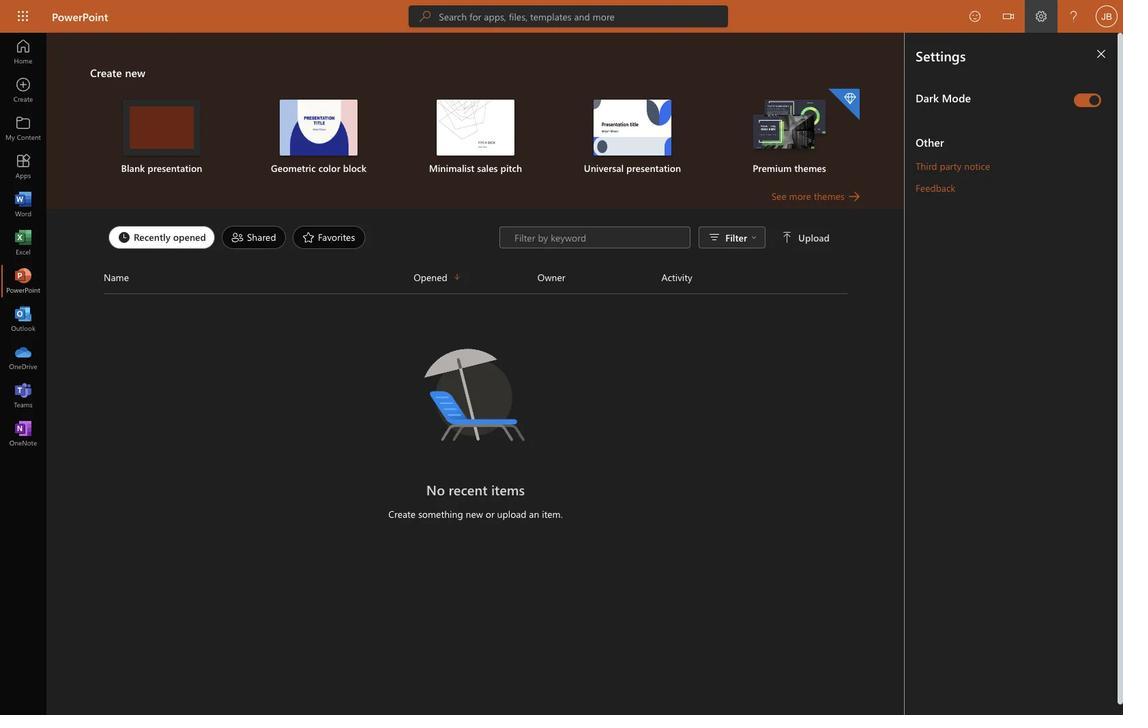 Task type: describe. For each thing, give the bounding box(es) containing it.
minimalist
[[429, 161, 474, 174]]

favorites tab
[[289, 226, 369, 249]]

recently
[[134, 231, 170, 243]]

upload
[[497, 508, 526, 520]]

no
[[426, 480, 445, 498]]

upload
[[798, 231, 830, 244]]

onenote image
[[16, 427, 30, 441]]

no recent items
[[426, 480, 525, 498]]

create new
[[90, 65, 145, 79]]

premium themes element
[[719, 89, 860, 175]]

or
[[486, 508, 494, 520]]

Filter by keyword text field
[[513, 231, 683, 244]]

status containing filter
[[499, 227, 832, 248]]

item.
[[542, 508, 563, 520]]

row inside no recent items main content
[[104, 266, 847, 294]]

geometric color block element
[[248, 100, 389, 175]]

more
[[789, 189, 811, 202]]

other
[[916, 134, 944, 149]]


[[782, 232, 793, 243]]

party
[[940, 159, 962, 172]]

pitch
[[500, 161, 522, 174]]

no recent items status
[[290, 480, 661, 499]]

dark mode
[[916, 90, 971, 105]]

other element
[[916, 134, 1107, 149]]

color
[[318, 161, 340, 174]]

list inside no recent items main content
[[90, 87, 861, 188]]

shared tab
[[218, 226, 289, 249]]

premium themes
[[753, 161, 826, 174]]

Search box. Suggestions appear as you type. search field
[[439, 5, 728, 27]]

universal
[[584, 161, 624, 174]]

create something new or upload an item.
[[388, 508, 563, 520]]

no recent items main content
[[46, 33, 905, 535]]

opened
[[414, 271, 447, 283]]

filter
[[725, 231, 747, 244]]

see more themes
[[771, 189, 845, 202]]

feedback button
[[916, 177, 955, 199]]

2 settings region from the left
[[905, 33, 1123, 715]]

opened button
[[414, 266, 538, 288]]

favorites element
[[293, 226, 365, 249]]

home image
[[16, 45, 30, 59]]

third party notice link
[[916, 159, 990, 172]]

see
[[771, 189, 786, 202]]

1 settings region from the left
[[864, 33, 1123, 715]]

new inside status
[[466, 508, 483, 520]]

teams image
[[16, 389, 30, 403]]

create for create something new or upload an item.
[[388, 508, 416, 520]]

premium
[[753, 161, 792, 174]]

excel image
[[16, 236, 30, 250]]

word image
[[16, 198, 30, 212]]

something
[[418, 508, 463, 520]]

dark
[[916, 90, 939, 105]]

no recent items application
[[0, 33, 905, 715]]

themes inside premium themes element
[[794, 161, 826, 174]]

notice
[[964, 159, 990, 172]]

 upload
[[782, 231, 830, 244]]

themes inside see more themes button
[[814, 189, 845, 202]]

sales
[[477, 161, 498, 174]]

third party notice
[[916, 159, 990, 172]]

owner button
[[538, 266, 661, 288]]

recently opened tab
[[105, 226, 218, 249]]

geometric color block image
[[280, 100, 358, 156]]

recent
[[449, 480, 487, 498]]

outlook image
[[16, 312, 30, 326]]

my content image
[[16, 121, 30, 135]]

 button
[[992, 0, 1025, 35]]

favorites
[[318, 231, 355, 243]]



Task type: locate. For each thing, give the bounding box(es) containing it.
presentation down universal presentation image
[[626, 161, 681, 174]]

universal presentation element
[[562, 100, 703, 175]]

premium themes image
[[750, 100, 828, 154]]

shared element
[[222, 226, 286, 249]]

name
[[104, 271, 129, 283]]

create for create new
[[90, 65, 122, 79]]

name button
[[104, 266, 414, 288]]

1 horizontal spatial presentation
[[626, 161, 681, 174]]

items
[[491, 480, 525, 498]]

1 vertical spatial create
[[388, 508, 416, 520]]

recently opened element
[[108, 226, 215, 249]]

blank
[[121, 161, 145, 174]]

blank presentation element
[[91, 100, 232, 175]]

mode
[[942, 90, 971, 105]]

0 horizontal spatial create
[[90, 65, 122, 79]]

geometric
[[271, 161, 316, 174]]

0 horizontal spatial presentation
[[148, 161, 202, 174]]

third
[[916, 159, 937, 172]]

feedback
[[916, 181, 955, 194]]

create image
[[16, 83, 30, 97]]

geometric color block
[[271, 161, 366, 174]]

activity
[[661, 271, 692, 283]]

themes right "more"
[[814, 189, 845, 202]]

universal presentation image
[[594, 100, 671, 156]]

owner
[[538, 271, 565, 283]]

create down powerpoint
[[90, 65, 122, 79]]

1 horizontal spatial create
[[388, 508, 416, 520]]

themes
[[794, 161, 826, 174], [814, 189, 845, 202]]

create
[[90, 65, 122, 79], [388, 508, 416, 520]]

premium templates diamond image
[[828, 89, 860, 120]]

universal presentation
[[584, 161, 681, 174]]

tab list inside no recent items main content
[[105, 222, 499, 252]]

blank presentation
[[121, 161, 202, 174]]

0 vertical spatial new
[[125, 65, 145, 79]]

jb
[[1101, 11, 1112, 21]]

minimalist sales pitch element
[[405, 100, 546, 175]]

create inside status
[[388, 508, 416, 520]]

create left something in the bottom left of the page
[[388, 508, 416, 520]]

tab list containing recently opened
[[105, 222, 499, 252]]

None search field
[[409, 5, 728, 27]]

navigation
[[0, 33, 46, 453]]

shared
[[247, 231, 276, 243]]

see more themes button
[[771, 188, 861, 203]]


[[1003, 11, 1014, 22]]

status
[[499, 227, 832, 248]]

block
[[343, 161, 366, 174]]

list
[[90, 87, 861, 188]]

dark mode element
[[916, 90, 1068, 105]]

row
[[104, 266, 847, 294]]

0 horizontal spatial new
[[125, 65, 145, 79]]


[[751, 235, 757, 240]]

presentation for universal presentation
[[626, 161, 681, 174]]

none search field inside "powerpoint" banner
[[409, 5, 728, 27]]

1 vertical spatial new
[[466, 508, 483, 520]]

powerpoint
[[52, 9, 108, 24]]

empty state icon image
[[414, 332, 537, 455]]

powerpoint banner
[[0, 0, 1123, 35]]

settings
[[916, 46, 966, 64]]

jb button
[[1090, 0, 1123, 33]]

powerpoint image
[[16, 274, 30, 288]]

new
[[125, 65, 145, 79], [466, 508, 483, 520]]

presentation for blank presentation
[[148, 161, 202, 174]]

1 presentation from the left
[[148, 161, 202, 174]]

1 vertical spatial themes
[[814, 189, 845, 202]]

opened
[[173, 231, 206, 243]]

row containing name
[[104, 266, 847, 294]]

minimalist sales pitch
[[429, 161, 522, 174]]

an
[[529, 508, 539, 520]]

onedrive image
[[16, 351, 30, 364]]

filter 
[[725, 231, 757, 244]]

tab list
[[105, 222, 499, 252]]

0 vertical spatial create
[[90, 65, 122, 79]]

minimalist sales pitch image
[[437, 100, 514, 156]]

presentation right blank
[[148, 161, 202, 174]]

create something new or upload an item. status
[[290, 507, 661, 521]]

activity, column 4 of 4 column header
[[661, 266, 847, 288]]

themes up "see more themes"
[[794, 161, 826, 174]]

recently opened
[[134, 231, 206, 243]]

1 horizontal spatial new
[[466, 508, 483, 520]]

presentation
[[148, 161, 202, 174], [626, 161, 681, 174]]

apps image
[[16, 160, 30, 173]]

2 presentation from the left
[[626, 161, 681, 174]]

settings region
[[864, 33, 1123, 715], [905, 33, 1123, 715]]

0 vertical spatial themes
[[794, 161, 826, 174]]

navigation inside no recent items application
[[0, 33, 46, 453]]

list containing blank presentation
[[90, 87, 861, 188]]



Task type: vqa. For each thing, say whether or not it's contained in the screenshot.
the shared element
yes



